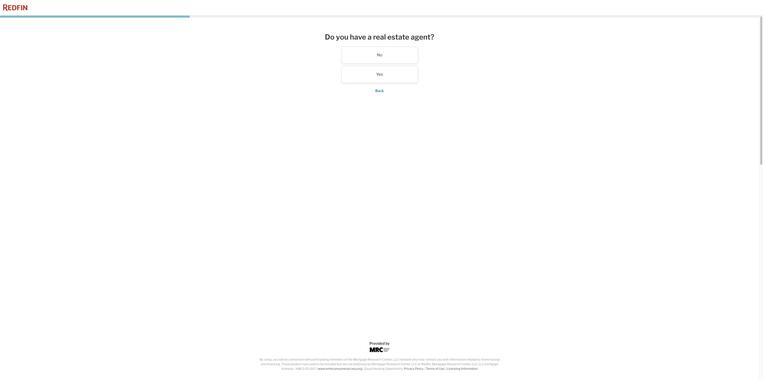 Task type: vqa. For each thing, say whether or not it's contained in the screenshot.
option group
no



Task type: describe. For each thing, give the bounding box(es) containing it.
provided
[[370, 341, 385, 346]]

www.nmlsconsumeraccess.org
[[318, 367, 363, 371]]

0 horizontal spatial you
[[273, 358, 278, 361]]

by
[[260, 358, 264, 361]]

1 horizontal spatial llc
[[412, 362, 417, 366]]

yes
[[377, 72, 383, 77]]

are
[[343, 362, 347, 366]]

estate agent?
[[388, 33, 435, 41]]

1 horizontal spatial mortgage
[[372, 362, 386, 366]]

www.nmlsconsumeraccess.org link
[[318, 367, 363, 371]]

-
[[294, 367, 295, 371]]

do
[[325, 33, 335, 41]]

the
[[348, 358, 353, 361]]

privacy
[[404, 367, 415, 371]]

not
[[348, 362, 353, 366]]

use
[[439, 367, 445, 371]]

of for terms
[[436, 367, 439, 371]]

0 vertical spatial have
[[350, 33, 366, 41]]

do you have a real estate agent?
[[325, 33, 435, 41]]

who
[[412, 358, 418, 361]]

(
[[317, 367, 318, 371]]

terms of use link
[[426, 367, 445, 371]]

0 horizontal spatial mortgage
[[353, 358, 368, 361]]

id
[[306, 367, 309, 371]]

llc.
[[472, 362, 479, 366]]

licensing information link
[[447, 367, 478, 371]]

contact
[[426, 358, 437, 361]]

terms
[[426, 367, 435, 371]]

0 horizontal spatial be
[[284, 358, 288, 361]]

no
[[377, 52, 383, 57]]

nmls
[[296, 367, 305, 371]]

0 vertical spatial a
[[368, 33, 372, 41]]

by using, you will be connected with participating members of the mortgage research center, llc network who may contact you with information related to home buying and financing. these lenders have paid to be included but are not endorsed by mortgage research center, llc or redfin. mortgage research center, llc. is a mortgage licensee - nmls id 1907 (
[[260, 358, 500, 371]]

1 with from the left
[[305, 358, 311, 361]]

2 horizontal spatial research
[[447, 362, 461, 366]]

back
[[376, 88, 384, 93]]

lenders
[[291, 362, 302, 366]]

1 | from the left
[[425, 367, 425, 371]]

equal
[[365, 367, 373, 371]]

1 horizontal spatial be
[[320, 362, 324, 366]]

members
[[330, 358, 344, 361]]

will
[[279, 358, 284, 361]]

a inside by using, you will be connected with participating members of the mortgage research center, llc network who may contact you with information related to home buying and financing. these lenders have paid to be included but are not endorsed by mortgage research center, llc or redfin. mortgage research center, llc. is a mortgage licensee - nmls id 1907 (
[[482, 362, 484, 366]]

2 horizontal spatial mortgage
[[432, 362, 447, 366]]

may
[[419, 358, 425, 361]]

2 | from the left
[[446, 367, 446, 371]]

have inside by using, you will be connected with participating members of the mortgage research center, llc network who may contact you with information related to home buying and financing. these lenders have paid to be included but are not endorsed by mortgage research center, llc or redfin. mortgage research center, llc. is a mortgage licensee - nmls id 1907 (
[[303, 362, 309, 366]]

network
[[400, 358, 412, 361]]

and
[[261, 362, 267, 366]]

).
[[363, 367, 364, 371]]

or
[[418, 362, 421, 366]]

financing.
[[267, 362, 281, 366]]

1907
[[309, 367, 317, 371]]

paid
[[310, 362, 316, 366]]

information
[[461, 367, 478, 371]]



Task type: locate. For each thing, give the bounding box(es) containing it.
1 horizontal spatial research
[[387, 362, 400, 366]]

a left real
[[368, 33, 372, 41]]

a right is
[[482, 362, 484, 366]]

llc
[[393, 358, 399, 361], [412, 362, 417, 366]]

0 vertical spatial llc
[[393, 358, 399, 361]]

llc up opportunity.
[[393, 358, 399, 361]]

be
[[284, 358, 288, 361], [320, 362, 324, 366]]

research up housing
[[368, 358, 382, 361]]

2 with from the left
[[443, 358, 449, 361]]

center, up opportunity.
[[382, 358, 393, 361]]

opportunity.
[[386, 367, 403, 371]]

0 vertical spatial to
[[478, 358, 481, 361]]

| down redfin.
[[425, 367, 425, 371]]

1 horizontal spatial you
[[336, 33, 349, 41]]

1 horizontal spatial have
[[350, 33, 366, 41]]

0 horizontal spatial a
[[368, 33, 372, 41]]

1 horizontal spatial center,
[[401, 362, 411, 366]]

a
[[368, 33, 372, 41], [482, 362, 484, 366]]

home
[[482, 358, 490, 361]]

0 horizontal spatial of
[[344, 358, 347, 361]]

1 vertical spatial of
[[436, 367, 439, 371]]

you right contact
[[437, 358, 443, 361]]

of
[[344, 358, 347, 361], [436, 367, 439, 371]]

mortgage up use
[[432, 362, 447, 366]]

1 horizontal spatial of
[[436, 367, 439, 371]]

0 vertical spatial of
[[344, 358, 347, 361]]

information
[[450, 358, 467, 361]]

1 vertical spatial be
[[320, 362, 324, 366]]

www.nmlsconsumeraccess.org ). equal housing opportunity. privacy policy | terms of use | licensing information
[[318, 367, 478, 371]]

0 horizontal spatial by
[[368, 362, 371, 366]]

mortgage
[[353, 358, 368, 361], [372, 362, 386, 366], [432, 362, 447, 366]]

using,
[[264, 358, 273, 361]]

have left real
[[350, 33, 366, 41]]

2 horizontal spatial center,
[[461, 362, 472, 366]]

center, up information
[[461, 362, 472, 366]]

related
[[467, 358, 477, 361]]

you
[[336, 33, 349, 41], [273, 358, 278, 361], [437, 358, 443, 361]]

by up mortgage research center image on the bottom of the page
[[386, 341, 390, 346]]

0 horizontal spatial center,
[[382, 358, 393, 361]]

center, down network
[[401, 362, 411, 366]]

0 horizontal spatial |
[[425, 367, 425, 371]]

mortgage up 'endorsed'
[[353, 358, 368, 361]]

2 horizontal spatial you
[[437, 358, 443, 361]]

0 vertical spatial by
[[386, 341, 390, 346]]

1 vertical spatial llc
[[412, 362, 417, 366]]

with
[[305, 358, 311, 361], [443, 358, 449, 361]]

licensee
[[282, 367, 294, 371]]

provided by
[[370, 341, 390, 346]]

research up opportunity.
[[387, 362, 400, 366]]

0 vertical spatial be
[[284, 358, 288, 361]]

have
[[350, 33, 366, 41], [303, 362, 309, 366]]

1 horizontal spatial with
[[443, 358, 449, 361]]

| right use
[[446, 367, 446, 371]]

0 horizontal spatial to
[[317, 362, 320, 366]]

1 vertical spatial by
[[368, 362, 371, 366]]

with up use
[[443, 358, 449, 361]]

do you have a real estate agent? option group
[[278, 47, 482, 83]]

mortgage
[[485, 362, 499, 366]]

be down "participating"
[[320, 362, 324, 366]]

1 vertical spatial a
[[482, 362, 484, 366]]

llc up privacy policy link
[[412, 362, 417, 366]]

you up financing.
[[273, 358, 278, 361]]

of left use
[[436, 367, 439, 371]]

of inside by using, you will be connected with participating members of the mortgage research center, llc network who may contact you with information related to home buying and financing. these lenders have paid to be included but are not endorsed by mortgage research center, llc or redfin. mortgage research center, llc. is a mortgage licensee - nmls id 1907 (
[[344, 358, 347, 361]]

mortgage research center image
[[370, 347, 390, 352]]

mortgage up housing
[[372, 362, 386, 366]]

1 vertical spatial have
[[303, 362, 309, 366]]

research
[[368, 358, 382, 361], [387, 362, 400, 366], [447, 362, 461, 366]]

these
[[282, 362, 291, 366]]

participating
[[311, 358, 329, 361]]

1 horizontal spatial a
[[482, 362, 484, 366]]

included
[[325, 362, 337, 366]]

is
[[479, 362, 482, 366]]

buying
[[490, 358, 500, 361]]

with up paid
[[305, 358, 311, 361]]

licensing
[[447, 367, 461, 371]]

you right do in the top of the page
[[336, 33, 349, 41]]

to up (
[[317, 362, 320, 366]]

real
[[373, 33, 386, 41]]

have up the id
[[303, 362, 309, 366]]

0 horizontal spatial have
[[303, 362, 309, 366]]

of for members
[[344, 358, 347, 361]]

0 horizontal spatial with
[[305, 358, 311, 361]]

policy
[[415, 367, 424, 371]]

center,
[[382, 358, 393, 361], [401, 362, 411, 366], [461, 362, 472, 366]]

back button
[[376, 88, 384, 93]]

by
[[386, 341, 390, 346], [368, 362, 371, 366]]

to
[[478, 358, 481, 361], [317, 362, 320, 366]]

1 vertical spatial to
[[317, 362, 320, 366]]

redfin.
[[422, 362, 432, 366]]

to up is
[[478, 358, 481, 361]]

1 horizontal spatial to
[[478, 358, 481, 361]]

be up the "these"
[[284, 358, 288, 361]]

but
[[337, 362, 342, 366]]

endorsed
[[354, 362, 367, 366]]

by up equal
[[368, 362, 371, 366]]

1 horizontal spatial |
[[446, 367, 446, 371]]

of left 'the'
[[344, 358, 347, 361]]

connected
[[289, 358, 304, 361]]

housing
[[373, 367, 385, 371]]

privacy policy link
[[404, 367, 424, 371]]

0 horizontal spatial research
[[368, 358, 382, 361]]

|
[[425, 367, 425, 371], [446, 367, 446, 371]]

1 horizontal spatial by
[[386, 341, 390, 346]]

research up the licensing
[[447, 362, 461, 366]]

0 horizontal spatial llc
[[393, 358, 399, 361]]

by inside by using, you will be connected with participating members of the mortgage research center, llc network who may contact you with information related to home buying and financing. these lenders have paid to be included but are not endorsed by mortgage research center, llc or redfin. mortgage research center, llc. is a mortgage licensee - nmls id 1907 (
[[368, 362, 371, 366]]



